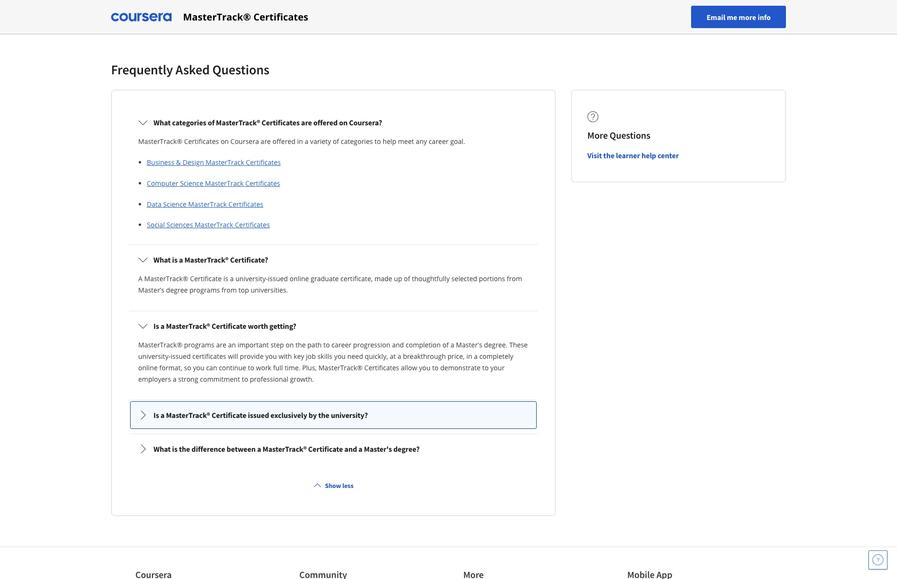 Task type: describe. For each thing, give the bounding box(es) containing it.
mastertrack® inside dropdown button
[[166, 321, 210, 331]]

a down "employers"
[[161, 411, 165, 420]]

graduate
[[311, 274, 339, 283]]

certificate inside a mastertrack® certificate is a university-issued online graduate certificate, made up of thoughtfully selected portions from master's degree programs from top universities.
[[190, 274, 222, 283]]

exclusively
[[271, 411, 307, 420]]

business & design mastertrack certificates
[[147, 158, 281, 167]]

important
[[238, 341, 269, 350]]

email
[[707, 12, 726, 22]]

with
[[279, 352, 292, 361]]

is a mastertrack® certificate worth getting? button
[[131, 313, 537, 340]]

0 vertical spatial in
[[297, 137, 303, 146]]

learner
[[616, 151, 640, 160]]

certificates
[[192, 352, 226, 361]]

show less button
[[310, 477, 357, 495]]

mastertrack® inside a mastertrack® certificate is a university-issued online graduate certificate, made up of thoughtfully selected portions from master's degree programs from top universities.
[[144, 274, 188, 283]]

a right the at
[[398, 352, 401, 361]]

0 horizontal spatial on
[[221, 137, 229, 146]]

of right variety
[[333, 137, 339, 146]]

what for what is the difference between a mastertrack® certificate and a master's degree?
[[154, 445, 171, 454]]

any
[[416, 137, 427, 146]]

me
[[727, 12, 738, 22]]

to down coursera?
[[375, 137, 381, 146]]

1 horizontal spatial questions
[[610, 129, 651, 141]]

on inside dropdown button
[[339, 118, 348, 127]]

frequently asked questions element
[[103, 61, 794, 524]]

full
[[273, 363, 283, 373]]

can
[[206, 363, 217, 373]]

a left variety
[[305, 137, 309, 146]]

visit the learner help center
[[588, 151, 679, 160]]

certificates inside mastertrack® programs are an important step on the path to career progression and completion of a master's degree. these university-issued certificates will provide you with key job skills you need quickly, at a breakthrough price, in a completely online format, so you can continue to work full time. plus, mastertrack® certificates allow you to demonstrate to your employers a strong commitment to professional growth.
[[365, 363, 399, 373]]

and inside mastertrack® programs are an important step on the path to career progression and completion of a master's degree. these university-issued certificates will provide you with key job skills you need quickly, at a breakthrough price, in a completely online format, so you can continue to work full time. plus, mastertrack® certificates allow you to demonstrate to your employers a strong commitment to professional growth.
[[392, 341, 404, 350]]

issued inside dropdown button
[[248, 411, 269, 420]]

data science mastertrack certificates
[[147, 200, 263, 209]]

data science mastertrack certificates link
[[147, 200, 263, 209]]

universities.
[[251, 286, 288, 295]]

time.
[[285, 363, 301, 373]]

is for is a mastertrack® certificate issued exclusively by the university?
[[154, 411, 159, 420]]

frequently
[[111, 61, 173, 78]]

plus,
[[302, 363, 317, 373]]

meet
[[398, 137, 414, 146]]

what is the difference between a mastertrack® certificate and a master's degree?
[[154, 445, 420, 454]]

difference
[[192, 445, 225, 454]]

show
[[325, 482, 341, 490]]

more
[[739, 12, 757, 22]]

by
[[309, 411, 317, 420]]

0 horizontal spatial from
[[222, 286, 237, 295]]

growth.
[[290, 375, 314, 384]]

0 vertical spatial questions
[[212, 61, 270, 78]]

email me more info button
[[692, 6, 786, 28]]

completion
[[406, 341, 441, 350]]

work
[[256, 363, 272, 373]]

professional
[[250, 375, 288, 384]]

0 vertical spatial from
[[507, 274, 522, 283]]

online inside mastertrack® programs are an important step on the path to career progression and completion of a master's degree. these university-issued certificates will provide you with key job skills you need quickly, at a breakthrough price, in a completely online format, so you can continue to work full time. plus, mastertrack® certificates allow you to demonstrate to your employers a strong commitment to professional growth.
[[138, 363, 158, 373]]

a up degree
[[179, 255, 183, 265]]

frequently asked questions
[[111, 61, 270, 78]]

up
[[394, 274, 402, 283]]

is inside a mastertrack® certificate is a university-issued online graduate certificate, made up of thoughtfully selected portions from master's degree programs from top universities.
[[224, 274, 228, 283]]

what is a mastertrack® certificate?
[[154, 255, 268, 265]]

show less
[[325, 482, 354, 490]]

certificate,
[[341, 274, 373, 283]]

top
[[239, 286, 249, 295]]

a down university?
[[359, 445, 363, 454]]

a up demonstrate
[[474, 352, 478, 361]]

you right skills
[[334, 352, 346, 361]]

degree.
[[484, 341, 508, 350]]

computer science mastertrack certificates link
[[147, 179, 280, 188]]

to down provide
[[248, 363, 254, 373]]

progression
[[353, 341, 390, 350]]

visit the learner help center link
[[588, 151, 679, 160]]

data
[[147, 200, 162, 209]]

career inside mastertrack® programs are an important step on the path to career progression and completion of a master's degree. these university-issued certificates will provide you with key job skills you need quickly, at a breakthrough price, in a completely online format, so you can continue to work full time. plus, mastertrack® certificates allow you to demonstrate to your employers a strong commitment to professional growth.
[[332, 341, 352, 350]]

certificate?
[[230, 255, 268, 265]]

mastertrack for data
[[188, 200, 227, 209]]

categories inside dropdown button
[[172, 118, 206, 127]]

the right the visit
[[604, 151, 615, 160]]

you right "so"
[[193, 363, 205, 373]]

programs inside mastertrack® programs are an important step on the path to career progression and completion of a master's degree. these university-issued certificates will provide you with key job skills you need quickly, at a breakthrough price, in a completely online format, so you can continue to work full time. plus, mastertrack® certificates allow you to demonstrate to your employers a strong commitment to professional growth.
[[184, 341, 215, 350]]

less
[[343, 482, 354, 490]]

issued inside mastertrack® programs are an important step on the path to career progression and completion of a master's degree. these university-issued certificates will provide you with key job skills you need quickly, at a breakthrough price, in a completely online format, so you can continue to work full time. plus, mastertrack® certificates allow you to demonstrate to your employers a strong commitment to professional growth.
[[171, 352, 191, 361]]

1 vertical spatial categories
[[341, 137, 373, 146]]

demonstrate
[[440, 363, 481, 373]]

thoughtfully
[[412, 274, 450, 283]]

selected
[[452, 274, 477, 283]]

in inside mastertrack® programs are an important step on the path to career progression and completion of a master's degree. these university-issued certificates will provide you with key job skills you need quickly, at a breakthrough price, in a completely online format, so you can continue to work full time. plus, mastertrack® certificates allow you to demonstrate to your employers a strong commitment to professional growth.
[[467, 352, 472, 361]]

are inside mastertrack® programs are an important step on the path to career progression and completion of a master's degree. these university-issued certificates will provide you with key job skills you need quickly, at a breakthrough price, in a completely online format, so you can continue to work full time. plus, mastertrack® certificates allow you to demonstrate to your employers a strong commitment to professional growth.
[[216, 341, 226, 350]]

quickly,
[[365, 352, 388, 361]]

allow
[[401, 363, 417, 373]]

path
[[308, 341, 322, 350]]

provide
[[240, 352, 264, 361]]

certificate up between
[[212, 411, 246, 420]]

mastertrack® certificates
[[183, 10, 308, 23]]

design
[[183, 158, 204, 167]]

what categories of mastertrack® certificates are offered on coursera? button
[[131, 109, 537, 136]]

mastertrack® programs are an important step on the path to career progression and completion of a master's degree. these university-issued certificates will provide you with key job skills you need quickly, at a breakthrough price, in a completely online format, so you can continue to work full time. plus, mastertrack® certificates allow you to demonstrate to your employers a strong commitment to professional growth.
[[138, 341, 528, 384]]

certificate inside dropdown button
[[212, 321, 246, 331]]

email me more info
[[707, 12, 771, 22]]

issued inside a mastertrack® certificate is a university-issued online graduate certificate, made up of thoughtfully selected portions from master's degree programs from top universities.
[[268, 274, 288, 283]]

the inside mastertrack® programs are an important step on the path to career progression and completion of a master's degree. these university-issued certificates will provide you with key job skills you need quickly, at a breakthrough price, in a completely online format, so you can continue to work full time. plus, mastertrack® certificates allow you to demonstrate to your employers a strong commitment to professional growth.
[[296, 341, 306, 350]]

at
[[390, 352, 396, 361]]



Task type: locate. For each thing, give the bounding box(es) containing it.
1 vertical spatial online
[[138, 363, 158, 373]]

social sciences mastertrack certificates link
[[147, 220, 270, 229]]

are down the what categories of mastertrack® certificates are offered on coursera?
[[261, 137, 271, 146]]

1 vertical spatial in
[[467, 352, 472, 361]]

1 vertical spatial is
[[224, 274, 228, 283]]

2 vertical spatial issued
[[248, 411, 269, 420]]

university- up top
[[236, 274, 268, 283]]

0 horizontal spatial offered
[[273, 137, 296, 146]]

offered inside dropdown button
[[314, 118, 338, 127]]

is
[[172, 255, 178, 265], [224, 274, 228, 283], [172, 445, 178, 454]]

employers
[[138, 375, 171, 384]]

you down step
[[265, 352, 277, 361]]

in left variety
[[297, 137, 303, 146]]

list containing business & design mastertrack certificates
[[142, 157, 529, 230]]

1 vertical spatial help
[[642, 151, 657, 160]]

of inside a mastertrack® certificate is a university-issued online graduate certificate, made up of thoughtfully selected portions from master's degree programs from top universities.
[[404, 274, 410, 283]]

online
[[290, 274, 309, 283], [138, 363, 158, 373]]

3 what from the top
[[154, 445, 171, 454]]

2 vertical spatial what
[[154, 445, 171, 454]]

what up master's
[[154, 255, 171, 265]]

mastertrack up social sciences mastertrack certificates link on the left of the page
[[188, 200, 227, 209]]

1 horizontal spatial in
[[467, 352, 472, 361]]

0 vertical spatial what
[[154, 118, 171, 127]]

sciences
[[167, 220, 193, 229]]

a down certificate?
[[230, 274, 234, 283]]

science for computer
[[180, 179, 203, 188]]

key
[[294, 352, 304, 361]]

career
[[429, 137, 449, 146], [332, 341, 352, 350]]

visit
[[588, 151, 602, 160]]

issued up universities.
[[268, 274, 288, 283]]

help center image
[[873, 555, 884, 566]]

1 vertical spatial what
[[154, 255, 171, 265]]

a mastertrack® certificate is a university-issued online graduate certificate, made up of thoughtfully selected portions from master's degree programs from top universities.
[[138, 274, 522, 295]]

from left top
[[222, 286, 237, 295]]

to left your
[[482, 363, 489, 373]]

1 what from the top
[[154, 118, 171, 127]]

1 vertical spatial offered
[[273, 137, 296, 146]]

0 horizontal spatial are
[[216, 341, 226, 350]]

is down what is a mastertrack® certificate?
[[224, 274, 228, 283]]

2 is from the top
[[154, 411, 159, 420]]

0 vertical spatial offered
[[314, 118, 338, 127]]

1 vertical spatial from
[[222, 286, 237, 295]]

what is the difference between a mastertrack® certificate and a master's degree? button
[[131, 436, 537, 463]]

university?
[[331, 411, 368, 420]]

university- inside a mastertrack® certificate is a university-issued online graduate certificate, made up of thoughtfully selected portions from master's degree programs from top universities.
[[236, 274, 268, 283]]

a down master's
[[161, 321, 165, 331]]

1 horizontal spatial career
[[429, 137, 449, 146]]

1 horizontal spatial categories
[[341, 137, 373, 146]]

these
[[510, 341, 528, 350]]

certificates
[[254, 10, 308, 23], [262, 118, 300, 127], [184, 137, 219, 146], [246, 158, 281, 167], [245, 179, 280, 188], [229, 200, 263, 209], [235, 220, 270, 229], [365, 363, 399, 373]]

the right the by
[[318, 411, 330, 420]]

0 horizontal spatial help
[[383, 137, 396, 146]]

is for is a mastertrack® certificate worth getting?
[[154, 321, 159, 331]]

programs
[[190, 286, 220, 295], [184, 341, 215, 350]]

0 horizontal spatial career
[[332, 341, 352, 350]]

and
[[392, 341, 404, 350], [345, 445, 357, 454]]

help left meet
[[383, 137, 396, 146]]

2 vertical spatial on
[[286, 341, 294, 350]]

mastertrack down business & design mastertrack certificates link
[[205, 179, 244, 188]]

between
[[227, 445, 256, 454]]

1 horizontal spatial help
[[642, 151, 657, 160]]

what for what is a mastertrack® certificate?
[[154, 255, 171, 265]]

is a mastertrack® certificate issued exclusively by the university? button
[[131, 402, 537, 429]]

career right any
[[429, 137, 449, 146]]

1 horizontal spatial on
[[286, 341, 294, 350]]

list
[[127, 106, 540, 466], [142, 157, 529, 230]]

offered down the what categories of mastertrack® certificates are offered on coursera?
[[273, 137, 296, 146]]

on left coursera
[[221, 137, 229, 146]]

university- up format,
[[138, 352, 171, 361]]

programs right degree
[[190, 286, 220, 295]]

0 vertical spatial master's
[[456, 341, 483, 350]]

info
[[758, 12, 771, 22]]

certificate down what is a mastertrack® certificate?
[[190, 274, 222, 283]]

to up skills
[[324, 341, 330, 350]]

a down format,
[[173, 375, 177, 384]]

certificate up an
[[212, 321, 246, 331]]

1 horizontal spatial are
[[261, 137, 271, 146]]

1 vertical spatial science
[[163, 200, 187, 209]]

is up degree
[[172, 255, 178, 265]]

coursera
[[231, 137, 259, 146]]

1 vertical spatial questions
[[610, 129, 651, 141]]

&
[[176, 158, 181, 167]]

0 horizontal spatial master's
[[364, 445, 392, 454]]

the up key
[[296, 341, 306, 350]]

what for what categories of mastertrack® certificates are offered on coursera?
[[154, 118, 171, 127]]

on inside mastertrack® programs are an important step on the path to career progression and completion of a master's degree. these university-issued certificates will provide you with key job skills you need quickly, at a breakthrough price, in a completely online format, so you can continue to work full time. plus, mastertrack® certificates allow you to demonstrate to your employers a strong commitment to professional growth.
[[286, 341, 294, 350]]

programs up certificates on the left of page
[[184, 341, 215, 350]]

help
[[383, 137, 396, 146], [642, 151, 657, 160]]

what left the difference
[[154, 445, 171, 454]]

center
[[658, 151, 679, 160]]

computer science mastertrack certificates
[[147, 179, 280, 188]]

categories up design
[[172, 118, 206, 127]]

price,
[[448, 352, 465, 361]]

made
[[375, 274, 392, 283]]

of
[[208, 118, 215, 127], [333, 137, 339, 146], [404, 274, 410, 283], [443, 341, 449, 350]]

are left an
[[216, 341, 226, 350]]

asked
[[176, 61, 210, 78]]

are up "mastertrack® certificates on coursera are offered in a variety of categories to help meet any career goal."
[[301, 118, 312, 127]]

0 vertical spatial science
[[180, 179, 203, 188]]

certificate down is a mastertrack® certificate issued exclusively by the university? dropdown button
[[308, 445, 343, 454]]

you
[[265, 352, 277, 361], [334, 352, 346, 361], [193, 363, 205, 373], [419, 363, 431, 373]]

list containing what categories of mastertrack® certificates are offered on coursera?
[[127, 106, 540, 466]]

business
[[147, 158, 174, 167]]

and inside dropdown button
[[345, 445, 357, 454]]

a inside dropdown button
[[161, 321, 165, 331]]

mastertrack®
[[183, 10, 251, 23], [216, 118, 260, 127], [138, 137, 182, 146], [185, 255, 229, 265], [144, 274, 188, 283], [166, 321, 210, 331], [138, 341, 182, 350], [319, 363, 363, 373], [166, 411, 210, 420], [263, 445, 307, 454]]

a up price,
[[451, 341, 454, 350]]

0 vertical spatial programs
[[190, 286, 220, 295]]

0 vertical spatial are
[[301, 118, 312, 127]]

2 what from the top
[[154, 255, 171, 265]]

0 vertical spatial is
[[154, 321, 159, 331]]

to down breakthrough
[[432, 363, 439, 373]]

computer
[[147, 179, 178, 188]]

social
[[147, 220, 165, 229]]

of inside mastertrack® programs are an important step on the path to career progression and completion of a master's degree. these university-issued certificates will provide you with key job skills you need quickly, at a breakthrough price, in a completely online format, so you can continue to work full time. plus, mastertrack® certificates allow you to demonstrate to your employers a strong commitment to professional growth.
[[443, 341, 449, 350]]

0 vertical spatial career
[[429, 137, 449, 146]]

0 horizontal spatial university-
[[138, 352, 171, 361]]

0 vertical spatial and
[[392, 341, 404, 350]]

0 horizontal spatial categories
[[172, 118, 206, 127]]

0 horizontal spatial questions
[[212, 61, 270, 78]]

social sciences mastertrack certificates
[[147, 220, 270, 229]]

format,
[[159, 363, 182, 373]]

coursera image
[[111, 9, 172, 25]]

from right portions
[[507, 274, 522, 283]]

on left coursera?
[[339, 118, 348, 127]]

0 horizontal spatial in
[[297, 137, 303, 146]]

to down continue
[[242, 375, 248, 384]]

a right between
[[257, 445, 261, 454]]

on up 'with'
[[286, 341, 294, 350]]

business & design mastertrack certificates link
[[147, 158, 281, 167]]

0 vertical spatial issued
[[268, 274, 288, 283]]

categories
[[172, 118, 206, 127], [341, 137, 373, 146]]

and down university?
[[345, 445, 357, 454]]

2 horizontal spatial on
[[339, 118, 348, 127]]

will
[[228, 352, 238, 361]]

is inside dropdown button
[[154, 411, 159, 420]]

help left center
[[642, 151, 657, 160]]

1 vertical spatial is
[[154, 411, 159, 420]]

more
[[588, 129, 608, 141]]

master's
[[138, 286, 164, 295]]

2 vertical spatial is
[[172, 445, 178, 454]]

an
[[228, 341, 236, 350]]

career up "need"
[[332, 341, 352, 350]]

1 vertical spatial master's
[[364, 445, 392, 454]]

portions
[[479, 274, 505, 283]]

of inside dropdown button
[[208, 118, 215, 127]]

getting?
[[270, 321, 296, 331]]

is for mastertrack®
[[172, 255, 178, 265]]

science
[[180, 179, 203, 188], [163, 200, 187, 209]]

master's left degree?
[[364, 445, 392, 454]]

what is a mastertrack® certificate? button
[[131, 247, 537, 273]]

a inside a mastertrack® certificate is a university-issued online graduate certificate, made up of thoughtfully selected portions from master's degree programs from top universities.
[[230, 274, 234, 283]]

issued left exclusively
[[248, 411, 269, 420]]

1 vertical spatial university-
[[138, 352, 171, 361]]

coursera?
[[349, 118, 382, 127]]

science right data
[[163, 200, 187, 209]]

what
[[154, 118, 171, 127], [154, 255, 171, 265], [154, 445, 171, 454]]

mastertrack up computer science mastertrack certificates at left top
[[206, 158, 244, 167]]

from
[[507, 274, 522, 283], [222, 286, 237, 295]]

1 horizontal spatial and
[[392, 341, 404, 350]]

commitment
[[200, 375, 240, 384]]

0 horizontal spatial online
[[138, 363, 158, 373]]

your
[[491, 363, 505, 373]]

master's inside what is the difference between a mastertrack® certificate and a master's degree? dropdown button
[[364, 445, 392, 454]]

master's up price,
[[456, 341, 483, 350]]

1 vertical spatial are
[[261, 137, 271, 146]]

you down breakthrough
[[419, 363, 431, 373]]

variety
[[310, 137, 331, 146]]

0 vertical spatial university-
[[236, 274, 268, 283]]

science down design
[[180, 179, 203, 188]]

the left the difference
[[179, 445, 190, 454]]

step
[[271, 341, 284, 350]]

degree?
[[394, 445, 420, 454]]

is
[[154, 321, 159, 331], [154, 411, 159, 420]]

mastertrack down data science mastertrack certificates
[[195, 220, 233, 229]]

certificate
[[190, 274, 222, 283], [212, 321, 246, 331], [212, 411, 246, 420], [308, 445, 343, 454]]

goal.
[[450, 137, 465, 146]]

1 horizontal spatial online
[[290, 274, 309, 283]]

is for difference
[[172, 445, 178, 454]]

1 is from the top
[[154, 321, 159, 331]]

university- inside mastertrack® programs are an important step on the path to career progression and completion of a master's degree. these university-issued certificates will provide you with key job skills you need quickly, at a breakthrough price, in a completely online format, so you can continue to work full time. plus, mastertrack® certificates allow you to demonstrate to your employers a strong commitment to professional growth.
[[138, 352, 171, 361]]

online up "employers"
[[138, 363, 158, 373]]

science for data
[[163, 200, 187, 209]]

is left the difference
[[172, 445, 178, 454]]

a
[[138, 274, 143, 283]]

1 vertical spatial issued
[[171, 352, 191, 361]]

1 vertical spatial on
[[221, 137, 229, 146]]

1 vertical spatial and
[[345, 445, 357, 454]]

online inside a mastertrack® certificate is a university-issued online graduate certificate, made up of thoughtfully selected portions from master's degree programs from top universities.
[[290, 274, 309, 283]]

1 horizontal spatial master's
[[456, 341, 483, 350]]

0 vertical spatial online
[[290, 274, 309, 283]]

what up business
[[154, 118, 171, 127]]

of up price,
[[443, 341, 449, 350]]

of up business & design mastertrack certificates
[[208, 118, 215, 127]]

issued up "so"
[[171, 352, 191, 361]]

2 vertical spatial are
[[216, 341, 226, 350]]

is a mastertrack® certificate worth getting?
[[154, 321, 296, 331]]

of right "up"
[[404, 274, 410, 283]]

categories down coursera?
[[341, 137, 373, 146]]

1 vertical spatial career
[[332, 341, 352, 350]]

0 horizontal spatial and
[[345, 445, 357, 454]]

worth
[[248, 321, 268, 331]]

and up the at
[[392, 341, 404, 350]]

2 horizontal spatial are
[[301, 118, 312, 127]]

mastertrack for computer
[[205, 179, 244, 188]]

1 horizontal spatial offered
[[314, 118, 338, 127]]

mastertrack® certificates on coursera are offered in a variety of categories to help meet any career goal.
[[138, 137, 465, 146]]

programs inside a mastertrack® certificate is a university-issued online graduate certificate, made up of thoughtfully selected portions from master's degree programs from top universities.
[[190, 286, 220, 295]]

in
[[297, 137, 303, 146], [467, 352, 472, 361]]

online left graduate
[[290, 274, 309, 283]]

is down "employers"
[[154, 411, 159, 420]]

offered up variety
[[314, 118, 338, 127]]

0 vertical spatial is
[[172, 255, 178, 265]]

is a mastertrack® certificate issued exclusively by the university?
[[154, 411, 368, 420]]

strong
[[178, 375, 198, 384]]

0 vertical spatial on
[[339, 118, 348, 127]]

0 vertical spatial help
[[383, 137, 396, 146]]

1 vertical spatial programs
[[184, 341, 215, 350]]

is down master's
[[154, 321, 159, 331]]

in right price,
[[467, 352, 472, 361]]

0 vertical spatial categories
[[172, 118, 206, 127]]

job
[[306, 352, 316, 361]]

mastertrack for social
[[195, 220, 233, 229]]

continue
[[219, 363, 246, 373]]

1 horizontal spatial university-
[[236, 274, 268, 283]]

is inside dropdown button
[[154, 321, 159, 331]]

1 horizontal spatial from
[[507, 274, 522, 283]]

are
[[301, 118, 312, 127], [261, 137, 271, 146], [216, 341, 226, 350]]

are inside dropdown button
[[301, 118, 312, 127]]

so
[[184, 363, 191, 373]]

completely
[[480, 352, 514, 361]]

what categories of mastertrack® certificates are offered on coursera?
[[154, 118, 382, 127]]

more questions
[[588, 129, 651, 141]]

master's inside mastertrack® programs are an important step on the path to career progression and completion of a master's degree. these university-issued certificates will provide you with key job skills you need quickly, at a breakthrough price, in a completely online format, so you can continue to work full time. plus, mastertrack® certificates allow you to demonstrate to your employers a strong commitment to professional growth.
[[456, 341, 483, 350]]

certificates inside what categories of mastertrack® certificates are offered on coursera? dropdown button
[[262, 118, 300, 127]]



Task type: vqa. For each thing, say whether or not it's contained in the screenshot.
right 2024.
no



